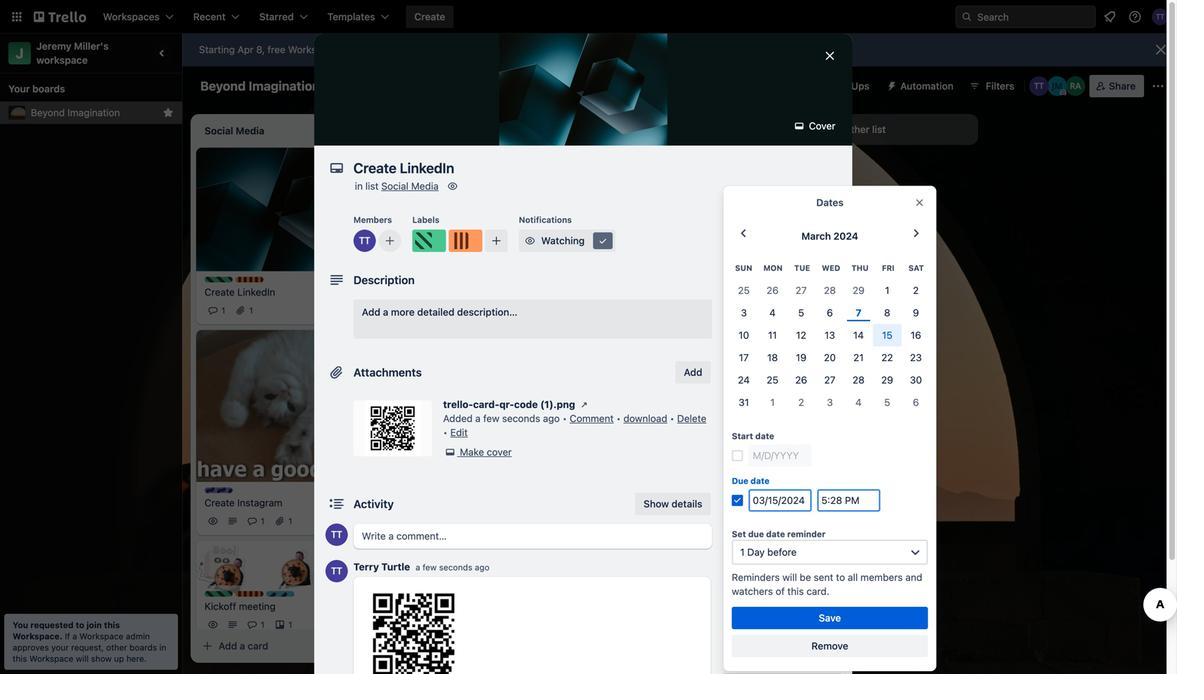 Task type: vqa. For each thing, say whether or not it's contained in the screenshot.
H "link"
no



Task type: locate. For each thing, give the bounding box(es) containing it.
10
[[422, 44, 433, 55], [739, 330, 749, 341]]

sm image inside copy link
[[728, 622, 742, 636]]

jotform
[[746, 426, 785, 437]]

2 button down fields
[[787, 392, 816, 414]]

color: orange, title: none image up meeting
[[236, 592, 264, 597]]

sm image
[[793, 119, 807, 133], [728, 228, 742, 243], [728, 257, 742, 271], [578, 398, 592, 412], [443, 446, 457, 460]]

29 down 'thu'
[[853, 285, 865, 296]]

this down approves
[[13, 655, 27, 664]]

4 for bottommost the 4 "button"
[[856, 397, 862, 409]]

members
[[354, 215, 392, 225], [746, 230, 789, 241]]

M/D/YYYY text field
[[749, 445, 812, 467], [749, 490, 812, 512]]

1 horizontal spatial 2 button
[[902, 280, 931, 302]]

ruby anderson (rubyanderson7) image
[[1066, 76, 1086, 96]]

your
[[51, 643, 69, 653]]

color: orange, title: none image right color: green, title: none icon
[[449, 230, 483, 252]]

28 button down wed
[[816, 280, 845, 302]]

workspace down join
[[79, 632, 123, 642]]

activity
[[354, 498, 394, 511]]

0 horizontal spatial make
[[460, 447, 484, 458]]

color: green, title: none image for create linkedin
[[205, 277, 233, 283]]

1 vertical spatial boards
[[130, 643, 157, 653]]

create from template… image
[[558, 422, 569, 433]]

this inside if a workspace admin approves your request, other boards in this workspace will show up here.
[[13, 655, 27, 664]]

add a card down kickoff meeting
[[219, 641, 268, 653]]

5 down 22 button
[[885, 397, 891, 409]]

2 down fields
[[799, 397, 804, 409]]

4 for the leftmost the 4 "button"
[[770, 307, 776, 319]]

8
[[885, 307, 891, 319]]

seconds
[[502, 413, 541, 425], [439, 563, 473, 573]]

boards inside if a workspace admin approves your request, other boards in this workspace will show up here.
[[130, 643, 157, 653]]

mon
[[764, 264, 783, 273]]

this for be
[[788, 586, 804, 598]]

social media button
[[724, 506, 841, 528]]

create inside create instagram "link"
[[205, 498, 235, 509]]

be left sent
[[800, 572, 811, 584]]

comment
[[570, 413, 614, 425]]

25 button
[[730, 280, 759, 302], [759, 369, 787, 392]]

a inside terry turtle a few seconds ago
[[416, 563, 420, 573]]

open information menu image
[[1128, 10, 1142, 24]]

0 horizontal spatial labels
[[412, 215, 440, 225]]

0 vertical spatial this
[[788, 586, 804, 598]]

5 button down 22 button
[[873, 392, 902, 414]]

workspace down your
[[29, 655, 73, 664]]

power-ups up 'start'
[[724, 406, 769, 416]]

0 vertical spatial color: orange, title: none image
[[449, 230, 483, 252]]

automation down the due date
[[724, 490, 771, 500]]

0 vertical spatial 27
[[796, 285, 807, 296]]

description
[[354, 274, 415, 287]]

2 horizontal spatial ups
[[851, 80, 870, 92]]

social inside 'button'
[[746, 511, 774, 523]]

list
[[873, 124, 886, 135], [366, 180, 379, 192]]

a right if
[[72, 632, 77, 642]]

1 m/d/yyyy text field from the top
[[749, 445, 812, 467]]

sm image down notifications on the top left
[[523, 234, 537, 248]]

28 down wed
[[824, 285, 836, 296]]

5 button up 12
[[787, 302, 816, 324]]

sm image down "edit" at the bottom left of page
[[443, 446, 457, 460]]

1 down instagram
[[261, 517, 265, 527]]

31,
[[458, 292, 470, 302]]

1 horizontal spatial 5
[[885, 397, 891, 409]]

add power-ups
[[746, 454, 818, 465]]

sm image for copy
[[728, 622, 742, 636]]

checklist
[[746, 286, 789, 297]]

ups right 31 on the right of page
[[753, 406, 769, 416]]

workspace
[[36, 54, 88, 66]]

1 vertical spatial 4
[[856, 397, 862, 409]]

card down trello-
[[447, 421, 467, 433]]

chef
[[478, 273, 500, 284]]

1 color: green, title: none image from the top
[[205, 277, 233, 283]]

12
[[796, 330, 807, 341]]

board
[[499, 80, 526, 92]]

make down edit "link"
[[460, 447, 484, 458]]

sm image inside cover link
[[793, 119, 807, 133]]

6 right 2023 at the left of the page
[[536, 292, 542, 302]]

1 button
[[873, 280, 902, 302], [759, 392, 787, 414]]

15
[[882, 330, 893, 341]]

0 vertical spatial beyond imagination
[[200, 79, 320, 94]]

wed
[[822, 264, 841, 273]]

create for create linkedin
[[205, 287, 235, 298]]

sm image down actions
[[728, 594, 742, 608]]

2 horizontal spatial card
[[753, 210, 772, 219]]

create down color: purple, title: none image at the bottom left
[[205, 498, 235, 509]]

ups up "another"
[[851, 80, 870, 92]]

color: orange, title: none image
[[449, 230, 483, 252], [236, 592, 264, 597]]

power-
[[819, 80, 851, 92], [724, 406, 753, 416], [767, 454, 800, 465]]

customize views image
[[542, 79, 556, 93]]

remove
[[812, 641, 849, 652]]

be left 'limited'
[[363, 44, 375, 55]]

0 vertical spatial few
[[483, 413, 500, 425]]

seconds down code
[[502, 413, 541, 425]]

1 vertical spatial 25 button
[[759, 369, 787, 392]]

terry turtle (terryturtle) image
[[1029, 76, 1049, 96], [354, 230, 376, 252], [326, 513, 343, 530], [326, 524, 348, 547], [326, 561, 348, 583]]

in list social media
[[355, 180, 439, 192]]

starred icon image
[[163, 107, 174, 118]]

collaborator
[[583, 44, 637, 55]]

few right turtle
[[423, 563, 437, 573]]

1 vertical spatial 1 button
[[759, 392, 787, 414]]

1 down create instagram "link"
[[288, 517, 292, 527]]

4 down 21 button
[[856, 397, 862, 409]]

ago down (1).png
[[543, 413, 560, 425]]

0 horizontal spatial power-ups
[[724, 406, 769, 416]]

29 down 22 button
[[882, 375, 894, 386]]

date down social media
[[766, 530, 785, 540]]

color: purple, title: none image
[[205, 488, 233, 494]]

power- up 'start'
[[724, 406, 753, 416]]

jeremy miller (jeremymiller198) image
[[1048, 76, 1067, 96], [533, 328, 550, 344]]

seconds right turtle
[[439, 563, 473, 573]]

1 vertical spatial 3 button
[[816, 392, 845, 414]]

0 horizontal spatial in
[[159, 643, 166, 653]]

watching
[[541, 235, 585, 247]]

in inside if a workspace admin approves your request, other boards in this workspace will show up here.
[[159, 643, 166, 653]]

27 button down 20
[[816, 369, 845, 392]]

create inside create linkedin 'link'
[[205, 287, 235, 298]]

0 horizontal spatial ups
[[753, 406, 769, 416]]

0 horizontal spatial few
[[423, 563, 437, 573]]

0 horizontal spatial 26
[[767, 285, 779, 296]]

button
[[767, 539, 798, 551]]

this inside reminders will be sent to all members and watchers of this card.
[[788, 586, 804, 598]]

reminders will be sent to all members and watchers of this card.
[[732, 572, 923, 598]]

0 horizontal spatial dates
[[746, 314, 773, 325]]

0 vertical spatial 6
[[536, 292, 542, 302]]

0 vertical spatial 3 button
[[730, 302, 759, 324]]

1 vertical spatial 27
[[825, 375, 836, 386]]

members down "add to card"
[[746, 230, 789, 241]]

power-ups button
[[791, 75, 878, 97]]

boards right your at the left
[[32, 83, 65, 95]]

show menu image
[[1152, 79, 1166, 93]]

make down copy
[[746, 652, 771, 663]]

add a card button up make cover link
[[395, 416, 550, 438]]

sm image right watching
[[596, 234, 610, 248]]

next month image
[[908, 225, 925, 242]]

will down "request,"
[[76, 655, 89, 664]]

1 vertical spatial ago
[[475, 563, 490, 573]]

workspaces
[[288, 44, 344, 55]]

dates up the 11
[[746, 314, 773, 325]]

sm image inside make template 'link'
[[728, 650, 742, 664]]

2 vertical spatial create
[[205, 498, 235, 509]]

0 horizontal spatial seconds
[[439, 563, 473, 573]]

march 2024
[[802, 231, 859, 242]]

27 down tue
[[796, 285, 807, 296]]

18 button
[[759, 347, 787, 369]]

cover link
[[788, 115, 844, 137]]

if a workspace admin approves your request, other boards in this workspace will show up here.
[[13, 632, 166, 664]]

1 horizontal spatial 6 button
[[902, 392, 931, 414]]

watchers
[[732, 586, 773, 598]]

1 horizontal spatial add a card button
[[395, 416, 550, 438]]

request,
[[71, 643, 104, 653]]

members up the add members to card icon
[[354, 215, 392, 225]]

0 horizontal spatial 5 button
[[787, 302, 816, 324]]

0 horizontal spatial this
[[13, 655, 27, 664]]

sm image down last month icon
[[728, 257, 742, 271]]

6 button down '30'
[[902, 392, 931, 414]]

0 vertical spatial be
[[363, 44, 375, 55]]

1 down linkedin
[[249, 306, 253, 316]]

beyond imagination down 8,
[[200, 79, 320, 94]]

sm image for move
[[728, 594, 742, 608]]

0 vertical spatial 4
[[770, 307, 776, 319]]

10 button
[[730, 324, 759, 347]]

color: sky, title: "sparkling" element
[[266, 592, 319, 602]]

color: green, title: none image up kickoff
[[205, 592, 233, 597]]

1 horizontal spatial list
[[873, 124, 886, 135]]

add button
[[676, 362, 711, 384]]

kickoff
[[205, 601, 236, 613]]

few down "card-"
[[483, 413, 500, 425]]

will right workspaces on the top left
[[346, 44, 361, 55]]

25
[[738, 285, 750, 296], [767, 375, 779, 386]]

2 color: green, title: none image from the top
[[205, 592, 233, 597]]

add a card button down kickoff meeting 'link'
[[196, 636, 350, 658]]

(1).png
[[541, 399, 575, 411]]

0 vertical spatial automation
[[901, 80, 954, 92]]

a few seconds ago link
[[416, 563, 490, 573]]

few inside terry turtle a few seconds ago
[[423, 563, 437, 573]]

1 vertical spatial this
[[104, 621, 120, 631]]

jeremy miller (jeremymiller198) image right filters
[[1048, 76, 1067, 96]]

1 vertical spatial 29 button
[[873, 369, 902, 392]]

20
[[824, 352, 836, 364]]

add a more detailed description…
[[362, 307, 518, 318]]

sm image inside the labels link
[[728, 257, 742, 271]]

2 vertical spatial this
[[13, 655, 27, 664]]

1 horizontal spatial 2
[[913, 285, 919, 296]]

trello-card-qr-code (1).png
[[443, 399, 575, 411]]

1 vertical spatial 2 button
[[787, 392, 816, 414]]

29 button down 22
[[873, 369, 902, 392]]

27
[[796, 285, 807, 296], [825, 375, 836, 386]]

0 vertical spatial create
[[415, 11, 445, 22]]

jeremy miller (jeremymiller198) image left ruby anderson (rubyanderson7) icon
[[533, 328, 550, 344]]

here.
[[126, 655, 147, 664]]

dates inside button
[[746, 314, 773, 325]]

sm image
[[881, 75, 901, 95], [446, 179, 460, 193], [523, 234, 537, 248], [596, 234, 610, 248], [728, 594, 742, 608], [728, 622, 742, 636], [728, 650, 742, 664]]

1 horizontal spatial members
[[746, 230, 789, 241]]

1 vertical spatial 28
[[853, 375, 865, 386]]

few
[[483, 413, 500, 425], [423, 563, 437, 573]]

26 down mon
[[767, 285, 779, 296]]

4
[[770, 307, 776, 319], [856, 397, 862, 409]]

color: green, title: none image
[[205, 277, 233, 283], [205, 592, 233, 597]]

0 horizontal spatial social
[[381, 180, 409, 192]]

1 button up 8 at the top of the page
[[873, 280, 902, 302]]

due date
[[732, 476, 770, 486]]

sm image right social media link at the left top
[[446, 179, 460, 193]]

1 horizontal spatial add a card
[[418, 421, 467, 433]]

sm image for make template
[[728, 650, 742, 664]]

terry turtle (terryturtle) image down create instagram "link"
[[326, 524, 348, 547]]

search image
[[962, 11, 973, 22]]

in
[[355, 180, 363, 192], [159, 643, 166, 653]]

None text field
[[347, 156, 809, 181]]

approves
[[13, 643, 49, 653]]

seconds inside terry turtle a few seconds ago
[[439, 563, 473, 573]]

10 inside button
[[739, 330, 749, 341]]

0 vertical spatial workspace
[[79, 632, 123, 642]]

1 horizontal spatial power-ups
[[819, 80, 870, 92]]

31
[[739, 397, 749, 409]]

labels up color: green, title: none icon
[[412, 215, 440, 225]]

dates button
[[724, 308, 841, 331]]

8 button
[[873, 302, 902, 324]]

to inside reminders will be sent to all members and watchers of this card.
[[836, 572, 845, 584]]

1 horizontal spatial social
[[746, 511, 774, 523]]

automation button
[[881, 75, 962, 97]]

date right due
[[751, 476, 770, 486]]

this inside you requested to join this workspace.
[[104, 621, 120, 631]]

add members to card image
[[384, 234, 396, 248]]

up
[[114, 655, 124, 664]]

imagination
[[249, 79, 320, 94], [68, 107, 120, 118]]

sm image inside the automation button
[[881, 75, 901, 95]]

0 horizontal spatial 3 button
[[730, 302, 759, 324]]

0 vertical spatial 29 button
[[845, 280, 873, 302]]

create inside create button
[[415, 11, 445, 22]]

color: green, title: none image up create linkedin
[[205, 277, 233, 283]]

1 vertical spatial power-
[[724, 406, 753, 416]]

ups
[[851, 80, 870, 92], [753, 406, 769, 416], [800, 454, 818, 465]]

beyond imagination inside board name text box
[[200, 79, 320, 94]]

terry turtle (terryturtle) image
[[1152, 8, 1169, 25], [346, 303, 362, 319], [513, 328, 530, 344], [346, 617, 362, 634]]

terry turtle (terryturtle) image left jeremy miller (jeremymiller198) icon
[[326, 513, 343, 530]]

sm image inside the move link
[[728, 594, 742, 608]]

9 button
[[902, 302, 931, 324]]

0 vertical spatial power-
[[819, 80, 851, 92]]

25 down 18 button
[[767, 375, 779, 386]]

9
[[913, 307, 919, 319]]

0 horizontal spatial 6 button
[[816, 302, 845, 324]]

your boards
[[8, 83, 65, 95]]

create instagram link
[[205, 497, 360, 511]]

0 vertical spatial more
[[528, 44, 551, 55]]

sm image left add another list
[[793, 119, 807, 133]]

27 button down tue
[[787, 280, 816, 302]]

0 vertical spatial dates
[[817, 197, 844, 209]]

labels up checklist
[[746, 258, 776, 269]]

make inside 'link'
[[746, 652, 771, 663]]

0 vertical spatial 26 button
[[759, 280, 787, 302]]

2 horizontal spatial power-
[[819, 80, 851, 92]]

imagination inside board name text box
[[249, 79, 320, 94]]

membership link
[[603, 328, 765, 342]]

1 vertical spatial date
[[751, 476, 770, 486]]

of
[[776, 586, 785, 598]]

0 vertical spatial jeremy miller (jeremymiller198) image
[[1048, 76, 1067, 96]]

share
[[1109, 80, 1136, 92]]

1 vertical spatial beyond imagination
[[31, 107, 120, 118]]

1 vertical spatial in
[[159, 643, 166, 653]]

date for due date
[[751, 476, 770, 486]]

1 horizontal spatial dates
[[817, 197, 844, 209]]

filters button
[[965, 75, 1019, 97]]

jeremy miller's workspace
[[36, 40, 111, 66]]

1 vertical spatial jeremy miller (jeremymiller198) image
[[533, 328, 550, 344]]

create from template… image
[[757, 380, 768, 391]]

26 button down mon
[[759, 280, 787, 302]]

Write a comment text field
[[354, 524, 712, 550]]

members
[[861, 572, 903, 584]]

add a card
[[418, 421, 467, 433], [219, 641, 268, 653]]

date
[[756, 432, 775, 441], [751, 476, 770, 486], [766, 530, 785, 540]]

beyond down starting on the left top
[[200, 79, 246, 94]]

26
[[767, 285, 779, 296], [796, 375, 808, 386]]

0 vertical spatial 28 button
[[816, 280, 845, 302]]

day
[[748, 547, 765, 559]]

march
[[802, 231, 831, 242]]

14
[[854, 330, 864, 341]]

list inside button
[[873, 124, 886, 135]]

1 horizontal spatial imagination
[[249, 79, 320, 94]]

0 horizontal spatial 28
[[824, 285, 836, 296]]

dates up march 2024
[[817, 197, 844, 209]]

1 horizontal spatial workspace
[[79, 632, 123, 642]]

more right the learn
[[528, 44, 551, 55]]

be inside reminders will be sent to all members and watchers of this card.
[[800, 572, 811, 584]]

remove button
[[732, 636, 928, 658]]

26 down 19 button
[[796, 375, 808, 386]]

1 horizontal spatial automation
[[901, 80, 954, 92]]

create
[[415, 11, 445, 22], [205, 287, 235, 298], [205, 498, 235, 509]]

0 horizontal spatial 4
[[770, 307, 776, 319]]

13 button
[[816, 324, 845, 347]]

1 horizontal spatial 27
[[825, 375, 836, 386]]

2 down sat
[[913, 285, 919, 296]]

m/d/yyyy text field down jotform
[[749, 445, 812, 467]]

0 vertical spatial 10
[[422, 44, 433, 55]]

2023
[[472, 292, 493, 302]]

0 notifications image
[[1102, 8, 1119, 25]]

1 horizontal spatial will
[[346, 44, 361, 55]]

3 button down 20 button
[[816, 392, 845, 414]]

requested
[[30, 621, 74, 631]]

2024
[[834, 231, 859, 242]]

28 button down 21
[[845, 369, 873, 392]]

close popover image
[[914, 197, 926, 209]]

2 horizontal spatial 6
[[913, 397, 919, 409]]

Add time text field
[[818, 490, 881, 512]]

31 button
[[730, 392, 759, 414]]

card down meeting
[[248, 641, 268, 653]]

boards
[[32, 83, 65, 95], [130, 643, 157, 653]]

1 vertical spatial make
[[746, 652, 771, 663]]

27 down 20 button
[[825, 375, 836, 386]]

filters
[[986, 80, 1015, 92]]

in right other
[[159, 643, 166, 653]]

26 button
[[759, 280, 787, 302], [787, 369, 816, 392]]

26 button down 19
[[787, 369, 816, 392]]

1 horizontal spatial power-
[[767, 454, 800, 465]]

1 vertical spatial few
[[423, 563, 437, 573]]

more left detailed
[[391, 307, 415, 318]]

card up the members link
[[753, 210, 772, 219]]

0 vertical spatial 4 button
[[759, 302, 787, 324]]

1 vertical spatial seconds
[[439, 563, 473, 573]]

10 down create button
[[422, 44, 433, 55]]

sm image inside the members link
[[728, 228, 742, 243]]

3 up 10 button at right
[[741, 307, 747, 319]]

a right turtle
[[416, 563, 420, 573]]

10 up 17
[[739, 330, 749, 341]]

color: green, title: none image
[[412, 230, 446, 252]]



Task type: describe. For each thing, give the bounding box(es) containing it.
make for make cover
[[460, 447, 484, 458]]

1 vertical spatial 25
[[767, 375, 779, 386]]

trello card qr code\_\(1\).png image
[[362, 583, 466, 675]]

checklist button
[[724, 280, 841, 303]]

11 button
[[759, 324, 787, 347]]

create button
[[406, 6, 454, 28]]

dec
[[440, 292, 456, 302]]

other
[[106, 643, 127, 653]]

0 vertical spatial 1 button
[[873, 280, 902, 302]]

a down "card-"
[[475, 413, 481, 425]]

1 vertical spatial 2
[[799, 397, 804, 409]]

1 vertical spatial 27 button
[[816, 369, 845, 392]]

color: orange, title: none image
[[236, 277, 264, 283]]

join
[[87, 621, 102, 631]]

2 vertical spatial power-
[[767, 454, 800, 465]]

1 horizontal spatial more
[[528, 44, 551, 55]]

0 / 3
[[620, 298, 633, 307]]

0 horizontal spatial add a card button
[[196, 636, 350, 658]]

1 horizontal spatial color: orange, title: none image
[[449, 230, 483, 252]]

0 vertical spatial in
[[355, 180, 363, 192]]

detailed
[[417, 307, 455, 318]]

1 left day
[[741, 547, 745, 559]]

create linkedin
[[205, 287, 275, 298]]

terry turtle (terryturtle) image left ruby anderson (rubyanderson7) image
[[1029, 76, 1049, 96]]

jeremy miller (jeremymiller198) image for ruby anderson (rubyanderson7) icon
[[533, 328, 550, 344]]

Search field
[[956, 6, 1096, 28]]

1 vertical spatial automation
[[724, 490, 771, 500]]

jeremy miller (jeremymiller198) image
[[346, 513, 362, 530]]

power- inside button
[[819, 80, 851, 92]]

0 vertical spatial ago
[[543, 413, 560, 425]]

24 button
[[730, 369, 759, 392]]

make cover link
[[443, 446, 512, 460]]

0 vertical spatial add a card button
[[395, 416, 550, 438]]

make for make template
[[746, 652, 771, 663]]

1 horizontal spatial 5 button
[[873, 392, 902, 414]]

last month image
[[735, 225, 752, 242]]

1 down create linkedin
[[221, 306, 225, 316]]

custom fields
[[746, 370, 812, 381]]

1 vertical spatial 6 button
[[902, 392, 931, 414]]

jeremy miller (jeremymiller198) image for ruby anderson (rubyanderson7) image
[[1048, 76, 1067, 96]]

edit card image
[[350, 154, 361, 165]]

watching button
[[519, 230, 616, 252]]

0 vertical spatial 27 button
[[787, 280, 816, 302]]

save button
[[732, 608, 928, 630]]

0 vertical spatial 28
[[824, 285, 836, 296]]

17
[[739, 352, 749, 364]]

1 horizontal spatial 28
[[853, 375, 865, 386]]

apr
[[238, 44, 254, 55]]

7 button
[[845, 302, 873, 324]]

sm image for automation
[[881, 75, 901, 95]]

delete edit
[[451, 413, 707, 439]]

start
[[732, 432, 753, 441]]

0 horizontal spatial imagination
[[68, 107, 120, 118]]

1 vertical spatial 26 button
[[787, 369, 816, 392]]

1 horizontal spatial 29
[[882, 375, 894, 386]]

1 horizontal spatial 3
[[741, 307, 747, 319]]

set due date reminder
[[732, 530, 826, 540]]

create for create instagram
[[205, 498, 235, 509]]

kickoff meeting link
[[205, 600, 360, 614]]

primary element
[[0, 0, 1178, 34]]

a down kickoff meeting
[[240, 641, 245, 653]]

15 button
[[873, 324, 902, 347]]

reminder
[[788, 530, 826, 540]]

1 down fri
[[885, 285, 890, 296]]

sm image for members
[[728, 228, 742, 243]]

to inside you requested to join this workspace.
[[76, 621, 84, 631]]

fri
[[882, 264, 895, 273]]

1 horizontal spatial 6
[[827, 307, 833, 319]]

terry turtle (terryturtle) image left terry
[[326, 561, 348, 583]]

0 horizontal spatial 10
[[422, 44, 433, 55]]

beyond imagination link
[[31, 106, 157, 120]]

kickoff meeting
[[205, 601, 276, 613]]

sm image for watching
[[523, 234, 537, 248]]

1 vertical spatial more
[[391, 307, 415, 318]]

meeting
[[239, 601, 276, 613]]

22 button
[[873, 347, 902, 369]]

24
[[738, 375, 750, 386]]

back to home image
[[34, 6, 86, 28]]

26 for the top 26 button
[[767, 285, 779, 296]]

0 horizontal spatial 4 button
[[759, 302, 787, 324]]

1 vertical spatial ups
[[753, 406, 769, 416]]

1 down the custom fields
[[771, 397, 775, 409]]

terry turtle a few seconds ago
[[354, 562, 490, 573]]

if
[[65, 632, 70, 642]]

membership
[[603, 329, 659, 340]]

0 vertical spatial media
[[411, 180, 439, 192]]

miller's
[[74, 40, 109, 52]]

color: green, title: none image for kickoff meeting
[[205, 592, 233, 597]]

thu
[[852, 264, 869, 273]]

0 vertical spatial 29
[[853, 285, 865, 296]]

1 down thoughts thinking
[[440, 390, 444, 400]]

description…
[[457, 307, 518, 318]]

2 vertical spatial ups
[[800, 454, 818, 465]]

sparkling
[[280, 593, 319, 602]]

Board name text field
[[193, 75, 327, 97]]

8,
[[256, 44, 265, 55]]

1 down kickoff meeting 'link'
[[288, 621, 292, 630]]

1 vertical spatial card
[[447, 421, 467, 433]]

1 vertical spatial list
[[366, 180, 379, 192]]

1 vertical spatial add a card
[[219, 641, 268, 653]]

26 for 26 button to the bottom
[[796, 375, 808, 386]]

make cover
[[460, 447, 512, 458]]

1 vertical spatial 28 button
[[845, 369, 873, 392]]

and
[[906, 572, 923, 584]]

1 down compliment
[[421, 312, 424, 321]]

0 vertical spatial social
[[381, 180, 409, 192]]

2 m/d/yyyy text field from the top
[[749, 490, 812, 512]]

1 horizontal spatial labels
[[746, 258, 776, 269]]

1 vertical spatial power-ups
[[724, 406, 769, 416]]

a down description
[[383, 307, 389, 318]]

instagram
[[237, 498, 283, 509]]

a inside if a workspace admin approves your request, other boards in this workspace will show up here.
[[72, 632, 77, 642]]

ruby anderson (rubyanderson7) image
[[552, 328, 569, 344]]

collaborators.
[[435, 44, 498, 55]]

2 vertical spatial card
[[248, 641, 268, 653]]

23
[[910, 352, 922, 364]]

1 down meeting
[[261, 621, 265, 630]]

18
[[768, 352, 778, 364]]

0 horizontal spatial power-
[[724, 406, 753, 416]]

move link
[[724, 590, 841, 613]]

delete link
[[677, 413, 707, 425]]

0 vertical spatial 25 button
[[730, 280, 759, 302]]

delete
[[677, 413, 707, 425]]

power-ups inside button
[[819, 80, 870, 92]]

share button
[[1090, 75, 1145, 97]]

added
[[443, 413, 473, 425]]

terry turtle (terryturtle) image down description
[[346, 303, 362, 319]]

members link
[[724, 224, 841, 247]]

download
[[624, 413, 668, 425]]

thoughts
[[418, 362, 456, 372]]

0 horizontal spatial workspace
[[29, 655, 73, 664]]

add to card
[[724, 210, 772, 219]]

about
[[554, 44, 580, 55]]

terry turtle (terryturtle) image down terry
[[346, 617, 362, 634]]

terry turtle (terryturtle) image left the add members to card icon
[[354, 230, 376, 252]]

30
[[910, 375, 922, 386]]

a left edit "link"
[[439, 421, 444, 433]]

edit
[[451, 427, 468, 439]]

added a few seconds ago
[[443, 413, 560, 425]]

1 vertical spatial color: orange, title: none image
[[236, 592, 264, 597]]

0 horizontal spatial 27
[[796, 285, 807, 296]]

show
[[644, 499, 669, 510]]

will inside reminders will be sent to all members and watchers of this card.
[[783, 572, 797, 584]]

0 vertical spatial 5
[[799, 307, 805, 319]]

create for create
[[415, 11, 445, 22]]

0 horizontal spatial 3
[[627, 298, 633, 307]]

comment link
[[570, 413, 614, 425]]

another
[[834, 124, 870, 135]]

0 vertical spatial members
[[354, 215, 392, 225]]

jeremy
[[36, 40, 71, 52]]

0 horizontal spatial 6
[[536, 292, 542, 302]]

your boards with 1 items element
[[8, 81, 167, 97]]

0 vertical spatial seconds
[[502, 413, 541, 425]]

tue
[[795, 264, 810, 273]]

sm image for labels
[[728, 257, 742, 271]]

0 vertical spatial will
[[346, 44, 361, 55]]

the
[[461, 273, 476, 284]]

2 vertical spatial date
[[766, 530, 785, 540]]

1 day before
[[741, 547, 797, 559]]

add another list
[[813, 124, 886, 135]]

before
[[768, 547, 797, 559]]

beyond inside board name text box
[[200, 79, 246, 94]]

ago inside terry turtle a few seconds ago
[[475, 563, 490, 573]]

attachment button
[[724, 336, 841, 359]]

you requested to join this workspace.
[[13, 621, 120, 642]]

to right 'limited'
[[410, 44, 420, 55]]

20 button
[[816, 347, 845, 369]]

sm image up "comment" link
[[578, 398, 592, 412]]

automation inside button
[[901, 80, 954, 92]]

social media link
[[381, 180, 439, 192]]

qr-
[[500, 399, 514, 411]]

13
[[825, 330, 835, 341]]

0 horizontal spatial beyond
[[31, 107, 65, 118]]

color: bold red, title: "thoughts" element
[[404, 361, 456, 372]]

0 vertical spatial 25
[[738, 285, 750, 296]]

turtle
[[382, 562, 410, 573]]

attachments
[[354, 366, 422, 380]]

Dec 31, 2023 checkbox
[[423, 288, 497, 305]]

0 vertical spatial 2 button
[[902, 280, 931, 302]]

this for workspace
[[13, 655, 27, 664]]

add inside "button"
[[746, 539, 765, 551]]

copy link
[[724, 618, 841, 641]]

ups inside button
[[851, 80, 870, 92]]

0 vertical spatial boards
[[32, 83, 65, 95]]

0 vertical spatial add a card
[[418, 421, 467, 433]]

media inside 'button'
[[777, 511, 805, 523]]

1 vertical spatial 4 button
[[845, 392, 873, 414]]

to up last month icon
[[742, 210, 751, 219]]

date for start date
[[756, 432, 775, 441]]

17 button
[[730, 347, 759, 369]]

2 horizontal spatial 3
[[827, 397, 833, 409]]

sm image for make cover
[[443, 446, 457, 460]]

terry turtle (terryturtle) image left ruby anderson (rubyanderson7) icon
[[513, 328, 530, 344]]

terry turtle (terryturtle) image right open information menu image
[[1152, 8, 1169, 25]]

2 vertical spatial 6
[[913, 397, 919, 409]]

limits
[[640, 44, 664, 55]]

reminders
[[732, 572, 780, 584]]

will inside if a workspace admin approves your request, other boards in this workspace will show up here.
[[76, 655, 89, 664]]



